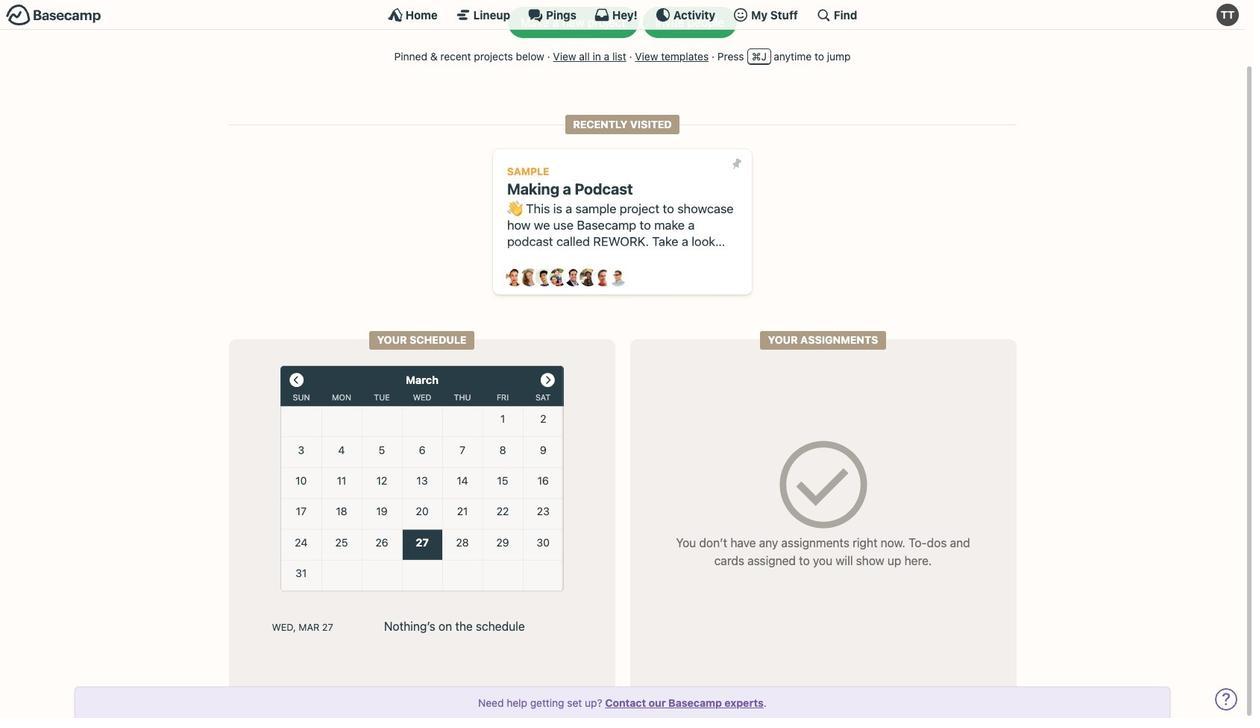 Task type: vqa. For each thing, say whether or not it's contained in the screenshot.
Josh Fiske icon
yes



Task type: locate. For each thing, give the bounding box(es) containing it.
josh fiske image
[[565, 269, 583, 287]]

steve marsh image
[[594, 269, 612, 287]]

keyboard shortcut: ⌘ + / image
[[816, 7, 831, 22]]

victor cooper image
[[609, 269, 627, 287]]

cheryl walters image
[[521, 269, 539, 287]]

terry turtle image
[[1217, 4, 1239, 26]]



Task type: describe. For each thing, give the bounding box(es) containing it.
nicole katz image
[[580, 269, 598, 287]]

main element
[[0, 0, 1245, 30]]

jennifer young image
[[550, 269, 568, 287]]

jared davis image
[[536, 269, 553, 287]]

switch accounts image
[[6, 4, 101, 27]]

annie bryan image
[[506, 269, 524, 287]]



